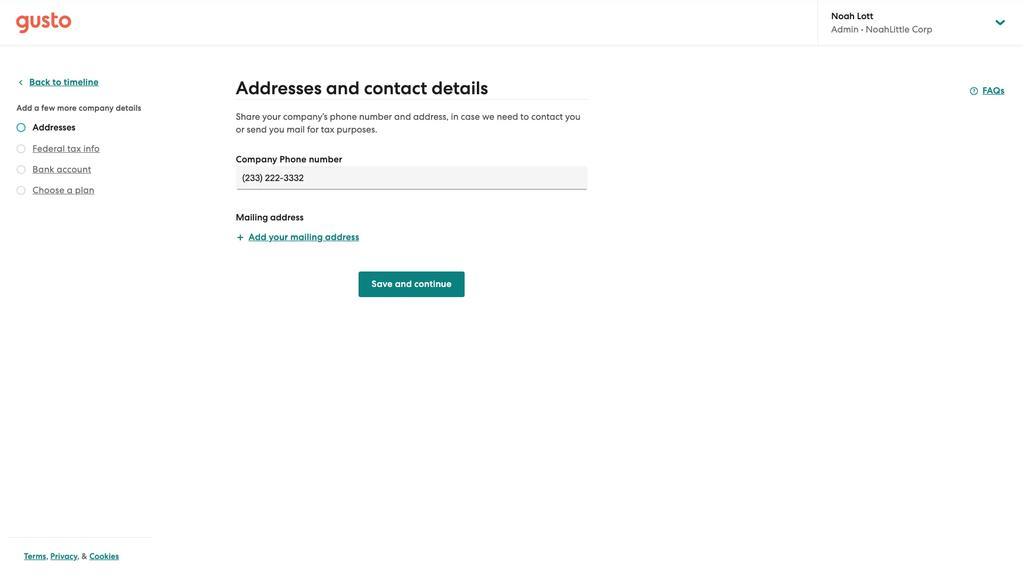Task type: describe. For each thing, give the bounding box(es) containing it.
mailing address
[[236, 212, 304, 223]]

phone
[[280, 154, 307, 165]]

privacy
[[50, 552, 77, 562]]

cookies button
[[89, 550, 119, 563]]

admin
[[831, 24, 859, 35]]

tax inside federal tax info button
[[67, 143, 81, 154]]

addresses list
[[17, 122, 148, 199]]

a for choose
[[67, 185, 73, 196]]

timeline
[[64, 77, 99, 88]]

need
[[497, 111, 518, 122]]

1 vertical spatial details
[[116, 103, 141, 113]]

1 vertical spatial you
[[269, 124, 284, 135]]

noahlittle
[[866, 24, 910, 35]]

and for save
[[395, 279, 412, 290]]

2 , from the left
[[77, 552, 80, 562]]

company
[[79, 103, 114, 113]]

info
[[83, 143, 100, 154]]

home image
[[16, 12, 71, 33]]

•
[[861, 24, 864, 35]]

faqs
[[983, 85, 1005, 96]]

phone
[[330, 111, 357, 122]]

a for add
[[34, 103, 39, 113]]

mailing
[[236, 212, 268, 223]]

add for add a few more company details
[[17, 103, 32, 113]]

few
[[41, 103, 55, 113]]

federal tax info button
[[33, 142, 100, 155]]

federal tax info
[[33, 143, 100, 154]]

save
[[372, 279, 393, 290]]

company's
[[283, 111, 328, 122]]

mail
[[287, 124, 305, 135]]

check image for bank
[[17, 165, 26, 174]]

your for share
[[262, 111, 281, 122]]

more
[[57, 103, 77, 113]]

1 check image from the top
[[17, 123, 26, 132]]

lott
[[857, 11, 873, 22]]

share
[[236, 111, 260, 122]]

back to timeline button
[[17, 76, 99, 89]]

plan
[[75, 185, 94, 196]]

bank
[[33, 164, 54, 175]]

in
[[451, 111, 459, 122]]

1 horizontal spatial you
[[565, 111, 581, 122]]

terms , privacy , & cookies
[[24, 552, 119, 562]]

choose a plan
[[33, 185, 94, 196]]

purposes.
[[337, 124, 377, 135]]

choose a plan button
[[33, 184, 94, 197]]

send
[[247, 124, 267, 135]]

add your mailing address
[[249, 232, 359, 243]]

share your company's phone number and address, in case we need to contact you or send you mail for tax purposes.
[[236, 111, 581, 135]]

save and continue
[[372, 279, 452, 290]]

tax inside 'share your company's phone number and address, in case we need to contact you or send you mail for tax purposes.'
[[321, 124, 334, 135]]

account
[[57, 164, 91, 175]]

cookies
[[89, 552, 119, 562]]



Task type: locate. For each thing, give the bounding box(es) containing it.
1 , from the left
[[46, 552, 48, 562]]

0 vertical spatial addresses
[[236, 77, 322, 99]]

terms link
[[24, 552, 46, 562]]

details right company
[[116, 103, 141, 113]]

you
[[565, 111, 581, 122], [269, 124, 284, 135]]

to right back
[[53, 77, 61, 88]]

a
[[34, 103, 39, 113], [67, 185, 73, 196]]

1 horizontal spatial address
[[325, 232, 359, 243]]

1 vertical spatial add
[[249, 232, 267, 243]]

0 horizontal spatial add
[[17, 103, 32, 113]]

and for addresses
[[326, 77, 360, 99]]

and inside button
[[395, 279, 412, 290]]

choose
[[33, 185, 64, 196]]

your inside 'share your company's phone number and address, in case we need to contact you or send you mail for tax purposes.'
[[262, 111, 281, 122]]

1 vertical spatial to
[[520, 111, 529, 122]]

and
[[326, 77, 360, 99], [394, 111, 411, 122], [395, 279, 412, 290]]

corp
[[912, 24, 932, 35]]

check image for choose
[[17, 186, 26, 195]]

1 horizontal spatial to
[[520, 111, 529, 122]]

your
[[262, 111, 281, 122], [269, 232, 288, 243]]

continue
[[414, 279, 452, 290]]

addresses down few
[[33, 122, 75, 133]]

a left few
[[34, 103, 39, 113]]

and right save
[[395, 279, 412, 290]]

0 vertical spatial tax
[[321, 124, 334, 135]]

your for add
[[269, 232, 288, 243]]

case
[[461, 111, 480, 122]]

0 horizontal spatial contact
[[364, 77, 427, 99]]

1 horizontal spatial add
[[249, 232, 267, 243]]

1 vertical spatial and
[[394, 111, 411, 122]]

, left privacy link in the bottom left of the page
[[46, 552, 48, 562]]

&
[[82, 552, 87, 562]]

0 horizontal spatial you
[[269, 124, 284, 135]]

1 horizontal spatial number
[[359, 111, 392, 122]]

noah
[[831, 11, 855, 22]]

0 vertical spatial to
[[53, 77, 61, 88]]

addresses for addresses
[[33, 122, 75, 133]]

0 horizontal spatial to
[[53, 77, 61, 88]]

addresses for addresses and contact details
[[236, 77, 322, 99]]

or
[[236, 124, 245, 135]]

address up the add your mailing address
[[270, 212, 304, 223]]

0 horizontal spatial tax
[[67, 143, 81, 154]]

address right mailing
[[325, 232, 359, 243]]

contact inside 'share your company's phone number and address, in case we need to contact you or send you mail for tax purposes.'
[[531, 111, 563, 122]]

tax right for
[[321, 124, 334, 135]]

to inside 'share your company's phone number and address, in case we need to contact you or send you mail for tax purposes.'
[[520, 111, 529, 122]]

terms
[[24, 552, 46, 562]]

save and continue button
[[359, 272, 464, 297]]

and up phone
[[326, 77, 360, 99]]

tax
[[321, 124, 334, 135], [67, 143, 81, 154]]

number
[[359, 111, 392, 122], [309, 154, 342, 165]]

addresses inside list
[[33, 122, 75, 133]]

1 horizontal spatial details
[[432, 77, 488, 99]]

add
[[17, 103, 32, 113], [249, 232, 267, 243]]

a inside button
[[67, 185, 73, 196]]

,
[[46, 552, 48, 562], [77, 552, 80, 562]]

check image
[[17, 123, 26, 132], [17, 144, 26, 153]]

1 vertical spatial address
[[325, 232, 359, 243]]

1 vertical spatial check image
[[17, 144, 26, 153]]

0 vertical spatial a
[[34, 103, 39, 113]]

address
[[270, 212, 304, 223], [325, 232, 359, 243]]

0 vertical spatial your
[[262, 111, 281, 122]]

addresses up company's
[[236, 77, 322, 99]]

0 horizontal spatial ,
[[46, 552, 48, 562]]

add down mailing
[[249, 232, 267, 243]]

contact
[[364, 77, 427, 99], [531, 111, 563, 122]]

tax left info
[[67, 143, 81, 154]]

company phone number
[[236, 154, 342, 165]]

1 vertical spatial tax
[[67, 143, 81, 154]]

1 horizontal spatial a
[[67, 185, 73, 196]]

1 vertical spatial contact
[[531, 111, 563, 122]]

1 horizontal spatial addresses
[[236, 77, 322, 99]]

details
[[432, 77, 488, 99], [116, 103, 141, 113]]

Company Phone number telephone field
[[236, 166, 587, 190]]

privacy link
[[50, 552, 77, 562]]

for
[[307, 124, 319, 135]]

details up in
[[432, 77, 488, 99]]

back
[[29, 77, 50, 88]]

0 vertical spatial you
[[565, 111, 581, 122]]

1 horizontal spatial tax
[[321, 124, 334, 135]]

add left few
[[17, 103, 32, 113]]

to inside 'button'
[[53, 77, 61, 88]]

number right phone
[[309, 154, 342, 165]]

0 horizontal spatial number
[[309, 154, 342, 165]]

0 vertical spatial contact
[[364, 77, 427, 99]]

1 vertical spatial check image
[[17, 186, 26, 195]]

bank account button
[[33, 163, 91, 176]]

0 vertical spatial details
[[432, 77, 488, 99]]

add a few more company details
[[17, 103, 141, 113]]

1 vertical spatial a
[[67, 185, 73, 196]]

addresses and contact details
[[236, 77, 488, 99]]

1 horizontal spatial ,
[[77, 552, 80, 562]]

and left address,
[[394, 111, 411, 122]]

your up send
[[262, 111, 281, 122]]

mailing
[[290, 232, 323, 243]]

0 horizontal spatial address
[[270, 212, 304, 223]]

back to timeline
[[29, 77, 99, 88]]

your down 'mailing address'
[[269, 232, 288, 243]]

bank account
[[33, 164, 91, 175]]

we
[[482, 111, 494, 122]]

0 vertical spatial and
[[326, 77, 360, 99]]

contact right 'need'
[[531, 111, 563, 122]]

0 vertical spatial number
[[359, 111, 392, 122]]

to right 'need'
[[520, 111, 529, 122]]

0 horizontal spatial details
[[116, 103, 141, 113]]

number up purposes.
[[359, 111, 392, 122]]

1 vertical spatial addresses
[[33, 122, 75, 133]]

to
[[53, 77, 61, 88], [520, 111, 529, 122]]

faqs button
[[970, 85, 1005, 98]]

address,
[[413, 111, 449, 122]]

0 vertical spatial check image
[[17, 123, 26, 132]]

0 horizontal spatial addresses
[[33, 122, 75, 133]]

0 vertical spatial add
[[17, 103, 32, 113]]

a left plan
[[67, 185, 73, 196]]

contact up 'share your company's phone number and address, in case we need to contact you or send you mail for tax purposes.'
[[364, 77, 427, 99]]

addresses
[[236, 77, 322, 99], [33, 122, 75, 133]]

0 vertical spatial address
[[270, 212, 304, 223]]

check image left the choose
[[17, 186, 26, 195]]

noah lott admin • noahlittle corp
[[831, 11, 932, 35]]

company
[[236, 154, 277, 165]]

number inside 'share your company's phone number and address, in case we need to contact you or send you mail for tax purposes.'
[[359, 111, 392, 122]]

federal
[[33, 143, 65, 154]]

0 horizontal spatial a
[[34, 103, 39, 113]]

1 check image from the top
[[17, 165, 26, 174]]

check image left bank
[[17, 165, 26, 174]]

1 horizontal spatial contact
[[531, 111, 563, 122]]

2 check image from the top
[[17, 144, 26, 153]]

, left &
[[77, 552, 80, 562]]

1 vertical spatial number
[[309, 154, 342, 165]]

1 vertical spatial your
[[269, 232, 288, 243]]

add for add your mailing address
[[249, 232, 267, 243]]

2 vertical spatial and
[[395, 279, 412, 290]]

2 check image from the top
[[17, 186, 26, 195]]

and inside 'share your company's phone number and address, in case we need to contact you or send you mail for tax purposes.'
[[394, 111, 411, 122]]

0 vertical spatial check image
[[17, 165, 26, 174]]

check image
[[17, 165, 26, 174], [17, 186, 26, 195]]



Task type: vqa. For each thing, say whether or not it's contained in the screenshot.
team
no



